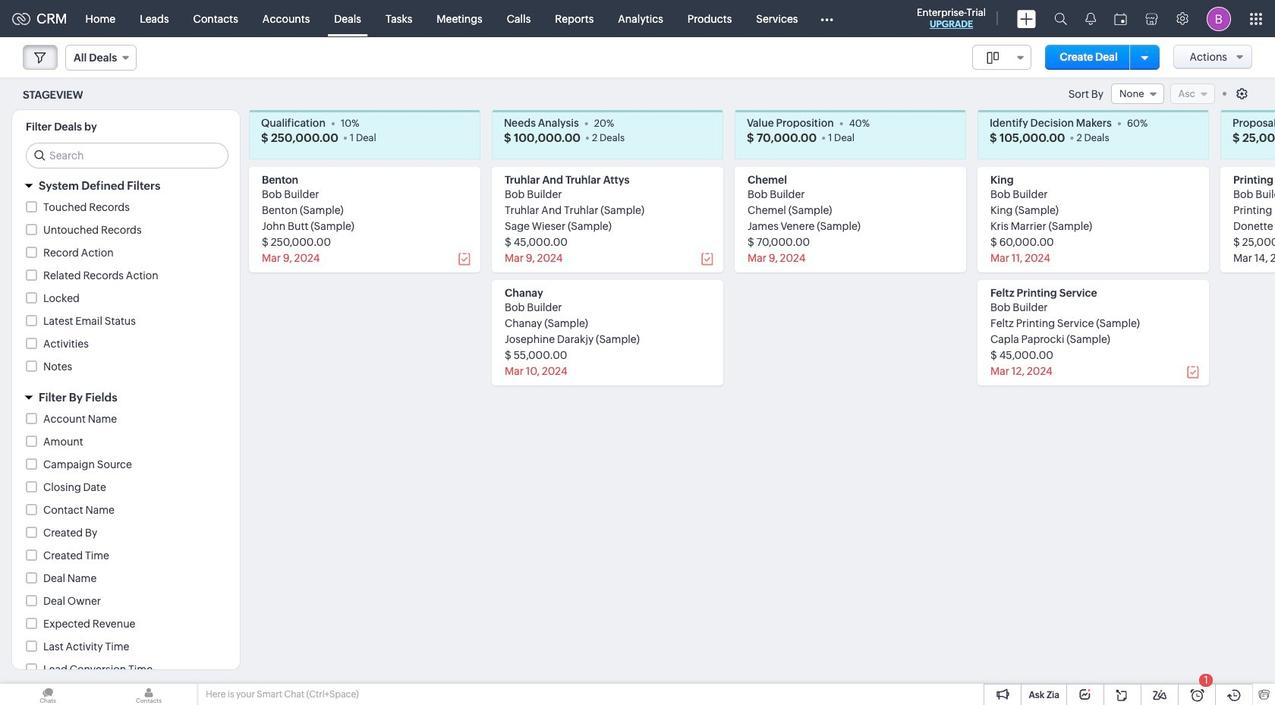 Task type: vqa. For each thing, say whether or not it's contained in the screenshot.
Next Record icon
no



Task type: locate. For each thing, give the bounding box(es) containing it.
search element
[[1045, 0, 1076, 37]]

create menu element
[[1008, 0, 1045, 37]]

search image
[[1054, 12, 1067, 25]]

none field size
[[972, 45, 1031, 70]]

Other Modules field
[[810, 6, 843, 31]]

size image
[[987, 51, 999, 65]]

chats image
[[0, 684, 96, 705]]

None field
[[65, 45, 137, 71], [972, 45, 1031, 70], [1111, 83, 1164, 104], [65, 45, 137, 71], [1111, 83, 1164, 104]]

profile element
[[1198, 0, 1240, 37]]

contacts image
[[101, 684, 197, 705]]

create menu image
[[1017, 9, 1036, 28]]



Task type: describe. For each thing, give the bounding box(es) containing it.
calendar image
[[1114, 13, 1127, 25]]

signals image
[[1085, 12, 1096, 25]]

profile image
[[1207, 6, 1231, 31]]

Search text field
[[27, 143, 228, 168]]

logo image
[[12, 13, 30, 25]]

signals element
[[1076, 0, 1105, 37]]



